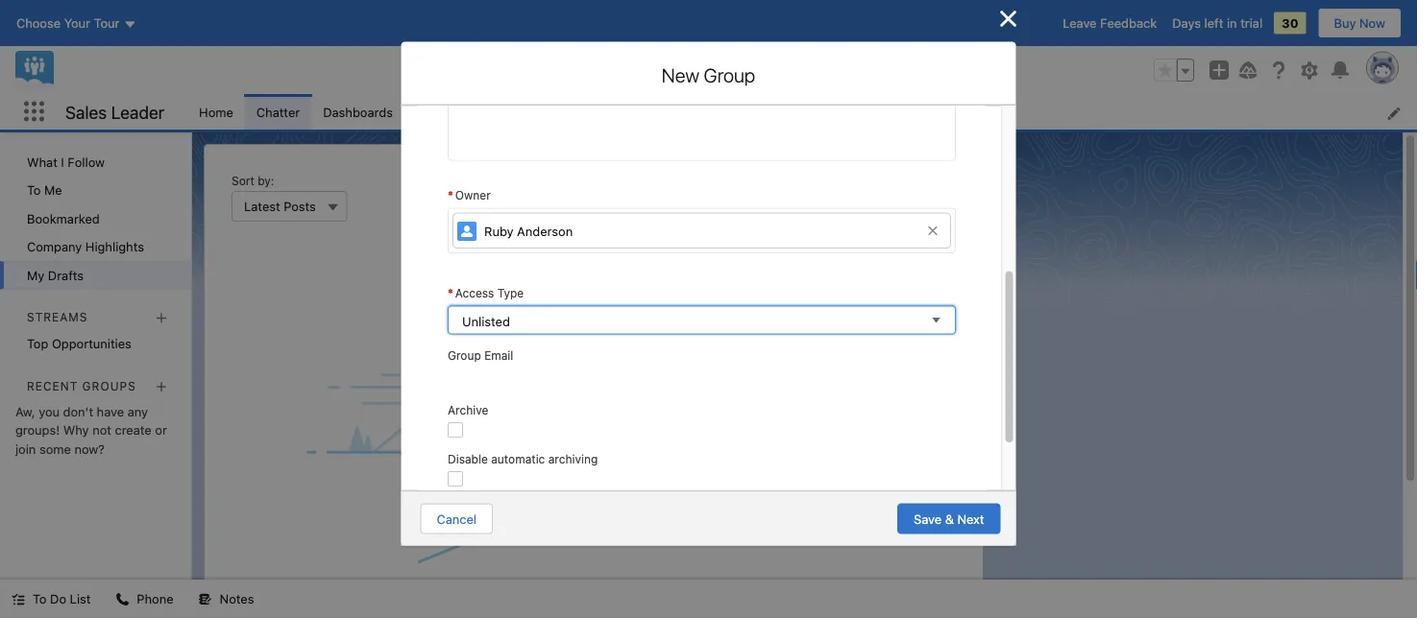 Task type: describe. For each thing, give the bounding box(es) containing it.
to do list
[[33, 592, 91, 607]]

reports link
[[429, 94, 498, 130]]

now?
[[74, 442, 105, 457]]

leave feedback
[[1063, 16, 1157, 30]]

don't
[[63, 405, 93, 419]]

bookmarked
[[27, 211, 100, 226]]

0 horizontal spatial group
[[447, 350, 481, 363]]

feedback
[[1100, 16, 1157, 30]]

home link
[[187, 94, 245, 130]]

my drafts link
[[0, 261, 191, 290]]

streams link
[[27, 311, 88, 324]]

recent
[[27, 380, 78, 393]]

any
[[128, 405, 148, 419]]

access
[[455, 287, 494, 301]]

dashboards
[[323, 104, 393, 119]]

company highlights
[[27, 240, 144, 254]]

ruby anderson link
[[452, 213, 951, 249]]

ruby
[[484, 225, 513, 239]]

cancel
[[437, 512, 477, 527]]

sales leader
[[65, 102, 164, 122]]

why not create or join some now?
[[15, 423, 167, 457]]

save
[[914, 512, 942, 527]]

chatter
[[256, 104, 300, 119]]

sort by:
[[232, 174, 274, 187]]

company highlights link
[[0, 233, 191, 261]]

opportunities link
[[705, 94, 808, 130]]

or
[[155, 423, 167, 438]]

groups!
[[15, 423, 60, 438]]

accounts
[[614, 104, 669, 119]]

new
[[662, 64, 699, 86]]

&
[[945, 512, 954, 527]]

products
[[844, 104, 897, 119]]

buy now
[[1334, 16, 1385, 30]]

bookmarked link
[[0, 205, 191, 233]]

to me link
[[0, 176, 191, 205]]

automatic
[[491, 453, 545, 467]]

forecasts link
[[523, 94, 603, 130]]

aw,
[[15, 405, 35, 419]]

anderson
[[517, 225, 572, 239]]

cancel button
[[420, 504, 493, 535]]

to for to do list
[[33, 592, 47, 607]]

now
[[1360, 16, 1385, 30]]

disable automatic archiving
[[447, 453, 597, 467]]

list containing home
[[187, 94, 1417, 130]]

dashboards list item
[[311, 94, 429, 130]]

save & next
[[914, 512, 984, 527]]

next
[[957, 512, 984, 527]]

to me
[[27, 183, 62, 197]]

what i follow link
[[0, 148, 191, 176]]

highlights
[[85, 240, 144, 254]]

products list item
[[833, 94, 933, 130]]

* for access type
[[447, 287, 453, 301]]

* for owner
[[447, 189, 453, 203]]

some
[[39, 442, 71, 457]]

top
[[27, 337, 48, 351]]

text default image for to do list
[[12, 593, 25, 607]]

owner
[[455, 189, 490, 203]]

not
[[92, 423, 111, 438]]

new group
[[662, 64, 755, 86]]

why
[[63, 423, 89, 438]]

recent groups link
[[27, 380, 136, 393]]

days
[[1172, 16, 1201, 30]]

leave feedback link
[[1063, 16, 1157, 30]]

by:
[[258, 174, 274, 187]]

what
[[27, 155, 57, 169]]

text default image for notes
[[199, 593, 212, 607]]

me
[[44, 183, 62, 197]]

aw, you don't have any groups!
[[15, 405, 148, 438]]

email
[[484, 350, 513, 363]]

to do list button
[[0, 580, 102, 619]]

unlisted button
[[447, 307, 956, 335]]



Task type: vqa. For each thing, say whether or not it's contained in the screenshot.
2nd comment button from the top of the page
no



Task type: locate. For each thing, give the bounding box(es) containing it.
1 vertical spatial group
[[447, 350, 481, 363]]

1 horizontal spatial group
[[704, 64, 755, 86]]

disable
[[447, 453, 487, 467]]

0 vertical spatial to
[[27, 183, 41, 197]]

text default image left notes
[[199, 593, 212, 607]]

0 vertical spatial opportunities
[[717, 104, 796, 119]]

left
[[1204, 16, 1223, 30]]

unlisted
[[462, 315, 510, 329]]

Compose text text field
[[448, 68, 955, 160]]

* left access
[[447, 287, 453, 301]]

to left the "do"
[[33, 592, 47, 607]]

company
[[27, 240, 82, 254]]

Archive checkbox
[[447, 423, 463, 439]]

1 vertical spatial *
[[447, 287, 453, 301]]

sales
[[65, 102, 107, 122]]

do
[[50, 592, 66, 607]]

status
[[220, 565, 968, 619]]

ruby anderson
[[484, 225, 572, 239]]

1 text default image from the left
[[12, 593, 25, 607]]

days left in trial
[[1172, 16, 1263, 30]]

to for to me
[[27, 183, 41, 197]]

to left me
[[27, 183, 41, 197]]

opportunities down streams link
[[52, 337, 132, 351]]

to
[[27, 183, 41, 197], [33, 592, 47, 607]]

2 text default image from the left
[[116, 593, 129, 607]]

chatter link
[[245, 94, 311, 130]]

home
[[199, 104, 233, 119]]

text default image
[[12, 593, 25, 607], [116, 593, 129, 607], [199, 593, 212, 607]]

opportunities
[[717, 104, 796, 119], [52, 337, 132, 351]]

1 horizontal spatial text default image
[[116, 593, 129, 607]]

text default image inside to do list button
[[12, 593, 25, 607]]

2 horizontal spatial text default image
[[199, 593, 212, 607]]

1 vertical spatial to
[[33, 592, 47, 607]]

dashboards link
[[311, 94, 404, 130]]

notes button
[[187, 580, 266, 619]]

leave
[[1063, 16, 1097, 30]]

inverse image
[[997, 7, 1020, 30]]

phone button
[[104, 580, 185, 619]]

accounts list item
[[603, 94, 705, 130]]

in
[[1227, 16, 1237, 30]]

drafts
[[48, 268, 84, 282]]

save & next button
[[897, 504, 1001, 535]]

opportunities inside opportunities link
[[717, 104, 796, 119]]

to inside button
[[33, 592, 47, 607]]

text default image left phone on the bottom of the page
[[116, 593, 129, 607]]

have
[[97, 405, 124, 419]]

my drafts
[[27, 268, 84, 282]]

buy now button
[[1318, 8, 1402, 38]]

group email
[[447, 350, 513, 363]]

top opportunities
[[27, 337, 132, 351]]

create
[[115, 423, 152, 438]]

0 vertical spatial *
[[447, 189, 453, 203]]

3 text default image from the left
[[199, 593, 212, 607]]

0 horizontal spatial text default image
[[12, 593, 25, 607]]

notes
[[220, 592, 254, 607]]

forecasts
[[534, 104, 591, 119]]

group
[[1154, 59, 1194, 82]]

groups
[[82, 380, 136, 393]]

opportunities list item
[[705, 94, 833, 130]]

* left owner at the left of the page
[[447, 189, 453, 203]]

sort
[[232, 174, 254, 187]]

1 horizontal spatial opportunities
[[717, 104, 796, 119]]

1 vertical spatial opportunities
[[52, 337, 132, 351]]

accounts link
[[603, 94, 680, 130]]

leader
[[111, 102, 164, 122]]

recent groups
[[27, 380, 136, 393]]

products link
[[833, 94, 908, 130]]

trial
[[1241, 16, 1263, 30]]

you
[[39, 405, 60, 419]]

reports list item
[[429, 94, 523, 130]]

archiving
[[548, 453, 597, 467]]

0 vertical spatial group
[[704, 64, 755, 86]]

streams
[[27, 311, 88, 324]]

30
[[1282, 16, 1299, 30]]

join
[[15, 442, 36, 457]]

opportunities down new group
[[717, 104, 796, 119]]

text default image left the "do"
[[12, 593, 25, 607]]

text default image inside notes button
[[199, 593, 212, 607]]

group up opportunities link
[[704, 64, 755, 86]]

opportunities inside top opportunities link
[[52, 337, 132, 351]]

access type
[[455, 287, 523, 301]]

top opportunities link
[[0, 330, 191, 358]]

phone
[[137, 592, 174, 607]]

2 * from the top
[[447, 287, 453, 301]]

0 horizontal spatial opportunities
[[52, 337, 132, 351]]

list
[[70, 592, 91, 607]]

my
[[27, 268, 44, 282]]

archive
[[447, 404, 488, 418]]

text default image inside phone button
[[116, 593, 129, 607]]

type
[[497, 287, 523, 301]]

Disable automatic archiving checkbox
[[447, 472, 463, 488]]

group left email
[[447, 350, 481, 363]]

list
[[187, 94, 1417, 130]]

what i follow
[[27, 155, 105, 169]]

reports
[[441, 104, 486, 119]]

follow
[[68, 155, 105, 169]]

1 * from the top
[[447, 189, 453, 203]]

i
[[61, 155, 64, 169]]

text default image for phone
[[116, 593, 129, 607]]



